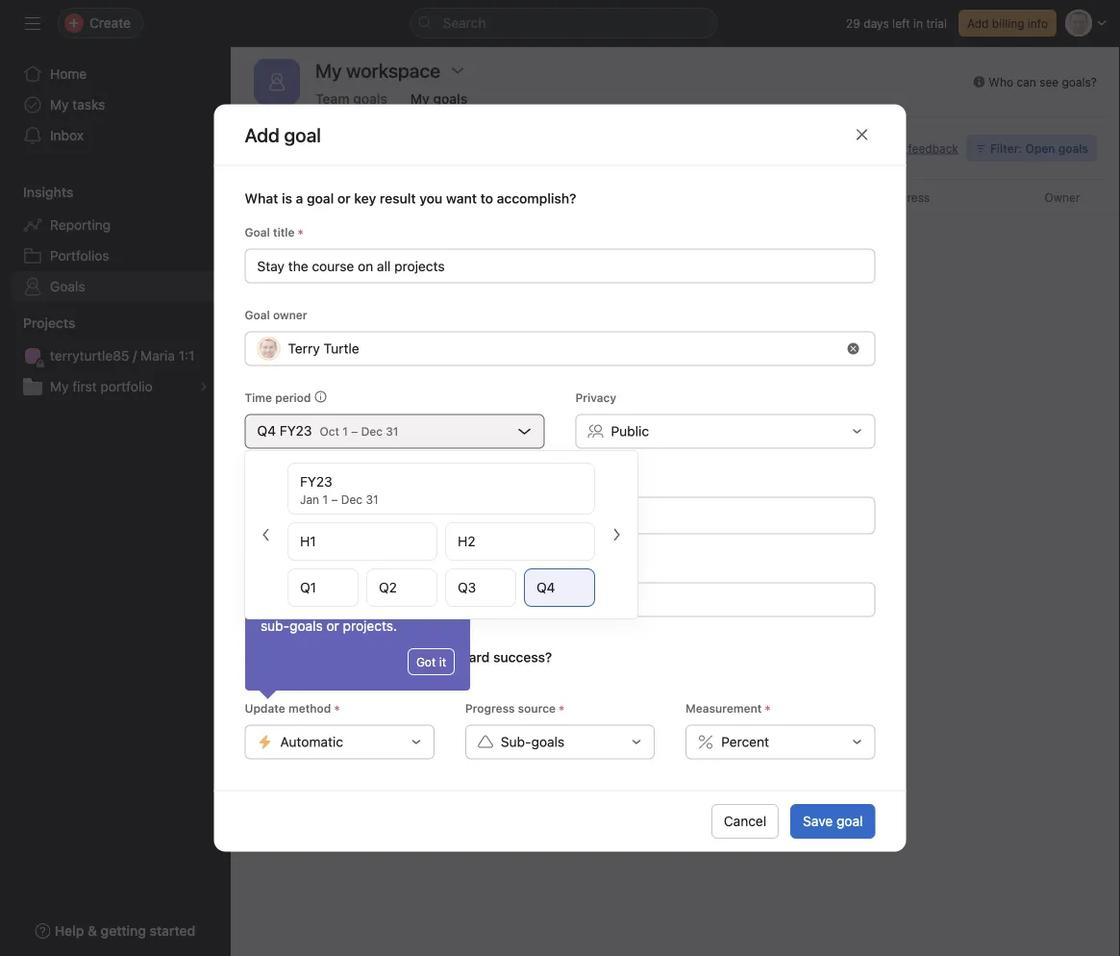 Task type: describe. For each thing, give the bounding box(es) containing it.
send feedback
[[878, 141, 959, 155]]

measurement
[[686, 702, 762, 715]]

is
[[282, 190, 292, 206]]

sub-
[[261, 618, 290, 634]]

learn
[[245, 669, 275, 683]]

add goal
[[278, 141, 326, 155]]

sub-goals
[[501, 734, 565, 750]]

projects element
[[0, 306, 231, 406]]

want
[[446, 190, 477, 206]]

clear
[[612, 495, 646, 513]]

save goal
[[803, 813, 863, 829]]

will
[[277, 649, 298, 665]]

29 days left in trial
[[847, 16, 948, 30]]

clear
[[640, 556, 673, 571]]

1 inside "fy23 jan 1 – dec 31"
[[323, 493, 328, 506]]

fy23 jan 1 – dec 31
[[300, 474, 379, 506]]

team goals
[[316, 91, 388, 107]]

filters inside button
[[676, 556, 712, 571]]

hide sidebar image
[[25, 15, 40, 31]]

1 horizontal spatial see
[[1040, 75, 1059, 89]]

31 inside the q4 fy23 oct 1 – dec 31
[[386, 425, 399, 438]]

members
[[245, 474, 297, 487]]

my goals
[[411, 91, 468, 107]]

open goals
[[716, 448, 828, 475]]

it
[[439, 655, 446, 669]]

insights button
[[0, 183, 73, 202]]

toward success?
[[446, 649, 552, 665]]

required image
[[331, 703, 343, 714]]

parent goal
[[245, 559, 308, 573]]

save goal button
[[791, 804, 876, 839]]

home link
[[12, 59, 219, 89]]

home
[[50, 66, 87, 82]]

key
[[354, 190, 376, 206]]

goal for goal owner
[[245, 308, 270, 322]]

goals inside goals can be automatically updated by the progress of sub-goals or projects.
[[290, 618, 323, 634]]

add goal
[[245, 123, 321, 146]]

cancel button
[[712, 804, 779, 839]]

public button
[[576, 414, 876, 449]]

q2
[[379, 580, 397, 596]]

your
[[650, 495, 681, 513]]

privacy
[[576, 391, 617, 405]]

portfolios link
[[12, 241, 219, 271]]

automatic
[[280, 734, 343, 750]]

progress source
[[465, 702, 556, 715]]

sub-goals button
[[465, 725, 655, 760]]

jan
[[300, 493, 319, 506]]

0 vertical spatial a
[[296, 190, 303, 206]]

you inside 'how will you measure progress toward success? learn to set measurable targets'
[[301, 649, 324, 665]]

add for add goal
[[278, 141, 300, 155]]

all
[[775, 495, 790, 513]]

q4 for q4
[[537, 580, 556, 596]]

1 vertical spatial or
[[594, 495, 608, 513]]

goal right 'is'
[[307, 190, 334, 206]]

send
[[878, 141, 905, 155]]

what is a goal or key result you want to accomplish?
[[245, 190, 577, 206]]

automatically
[[345, 576, 428, 592]]

goals link
[[12, 271, 219, 302]]

my for my goals
[[411, 91, 430, 107]]

source
[[518, 702, 556, 715]]

goals for goals can be automatically updated by the progress of sub-goals or projects.
[[261, 576, 296, 592]]

search list box
[[410, 8, 718, 38]]

required image for sub-goals
[[556, 703, 568, 714]]

goal for parent goal
[[284, 559, 308, 573]]

projects.
[[343, 618, 397, 634]]

percent button
[[686, 725, 876, 760]]

my tasks link
[[12, 89, 219, 120]]

1:1
[[179, 348, 195, 364]]

percent
[[722, 734, 770, 750]]

my first portfolio
[[50, 379, 153, 394]]

tt
[[262, 342, 276, 355]]

add billing info button
[[959, 10, 1057, 37]]

to accomplish?
[[481, 190, 577, 206]]

0 horizontal spatial see
[[746, 495, 771, 513]]

add for add a goal or clear your filters to see all goals.
[[516, 495, 544, 513]]

goals for sub-goals
[[532, 734, 565, 750]]

0 horizontal spatial required image
[[295, 227, 306, 238]]

team goals link
[[316, 91, 388, 116]]

add a goal or clear your filters to see all goals.
[[516, 495, 836, 513]]

terry turtle
[[288, 341, 360, 356]]

0 vertical spatial you
[[420, 190, 443, 206]]

goals for goals
[[50, 279, 85, 294]]

targets
[[379, 669, 418, 683]]

goals.
[[794, 495, 836, 513]]

sub-
[[501, 734, 532, 750]]

send feedback link
[[878, 139, 959, 157]]

search button
[[410, 8, 718, 38]]

/
[[133, 348, 137, 364]]

goal title
[[245, 226, 295, 239]]

days
[[864, 16, 890, 30]]

inbox
[[50, 127, 84, 143]]

set
[[293, 669, 310, 683]]

next year image
[[609, 527, 624, 543]]

goals for my goals
[[433, 91, 468, 107]]

my for my first portfolio
[[50, 379, 69, 394]]

measurable
[[313, 669, 376, 683]]

what
[[245, 190, 278, 206]]

– inside the q4 fy23 oct 1 – dec 31
[[351, 425, 358, 438]]

got
[[416, 655, 436, 669]]

goal down don't
[[560, 495, 590, 513]]

q1
[[300, 580, 317, 596]]

previous year image
[[259, 527, 274, 543]]

the
[[335, 597, 355, 613]]



Task type: vqa. For each thing, say whether or not it's contained in the screenshot.
Percent
yes



Task type: locate. For each thing, give the bounding box(es) containing it.
Name or email text field
[[257, 504, 361, 527]]

2 goal from the top
[[245, 308, 270, 322]]

0 horizontal spatial can
[[300, 576, 322, 592]]

goals
[[353, 91, 388, 107], [433, 91, 468, 107], [290, 618, 323, 634], [532, 734, 565, 750]]

progress inside 'how will you measure progress toward success? learn to set measurable targets'
[[386, 649, 443, 665]]

1 vertical spatial –
[[331, 493, 338, 506]]

fy23
[[280, 423, 312, 439], [300, 474, 333, 490]]

how will you measure progress toward success? learn to set measurable targets
[[245, 649, 552, 683]]

my down my workspace
[[411, 91, 430, 107]]

public
[[611, 423, 649, 439]]

q3
[[458, 580, 476, 596]]

1 vertical spatial see
[[746, 495, 771, 513]]

time period
[[245, 391, 311, 405]]

add left billing
[[968, 16, 989, 30]]

see left goals?
[[1040, 75, 1059, 89]]

1
[[343, 425, 348, 438], [323, 493, 328, 506]]

0 vertical spatial progress
[[882, 190, 930, 204]]

of
[[417, 597, 429, 613]]

owner
[[273, 308, 307, 322]]

tasks
[[72, 97, 105, 113]]

progress for progress
[[882, 190, 930, 204]]

goals down by
[[290, 618, 323, 634]]

1 horizontal spatial required image
[[556, 703, 568, 714]]

my goals link
[[411, 91, 468, 116]]

0 vertical spatial 1
[[343, 425, 348, 438]]

1 horizontal spatial –
[[351, 425, 358, 438]]

required image for percent
[[762, 703, 774, 714]]

you left want
[[420, 190, 443, 206]]

goal for goal title
[[245, 226, 270, 239]]

my left tasks
[[50, 97, 69, 113]]

1 horizontal spatial progress
[[882, 190, 930, 204]]

be
[[326, 576, 341, 592]]

can for who
[[1017, 75, 1037, 89]]

1 vertical spatial goal
[[245, 308, 270, 322]]

projects
[[23, 315, 75, 331]]

fy23 down period
[[280, 423, 312, 439]]

fy23 inside "fy23 jan 1 – dec 31"
[[300, 474, 333, 490]]

goals for team goals
[[353, 91, 388, 107]]

goal left owner
[[245, 308, 270, 322]]

h1
[[300, 533, 316, 549]]

inbox link
[[12, 120, 219, 151]]

add for add billing info
[[968, 16, 989, 30]]

automatic button
[[245, 725, 435, 760]]

31 inside "fy23 jan 1 – dec 31"
[[366, 493, 379, 506]]

goals inside goals can be automatically updated by the progress of sub-goals or projects.
[[261, 576, 296, 592]]

q4 for q4 fy23 oct 1 – dec 31
[[257, 423, 276, 439]]

goal left the title
[[245, 226, 270, 239]]

0 vertical spatial goal
[[245, 226, 270, 239]]

insights element
[[0, 175, 231, 306]]

1 vertical spatial dec
[[341, 493, 363, 506]]

goal right save on the right
[[837, 813, 863, 829]]

31 right oct
[[386, 425, 399, 438]]

who can see goals?
[[989, 75, 1098, 89]]

projects button
[[0, 314, 75, 333]]

my
[[411, 91, 430, 107], [50, 97, 69, 113], [50, 379, 69, 394]]

– inside "fy23 jan 1 – dec 31"
[[331, 493, 338, 506]]

save
[[803, 813, 833, 829]]

to left set
[[279, 669, 290, 683]]

1 horizontal spatial 1
[[343, 425, 348, 438]]

who
[[989, 75, 1014, 89]]

progress inside goals can be automatically updated by the progress of sub-goals or projects.
[[358, 597, 413, 613]]

dec inside "fy23 jan 1 – dec 31"
[[341, 493, 363, 506]]

1 horizontal spatial goals
[[261, 576, 296, 592]]

period
[[275, 391, 311, 405]]

add billing info
[[968, 16, 1049, 30]]

0 horizontal spatial 31
[[366, 493, 379, 506]]

1 goal from the top
[[245, 226, 270, 239]]

1 horizontal spatial q4
[[537, 580, 556, 596]]

updated
[[261, 597, 312, 613]]

0 vertical spatial or
[[338, 190, 351, 206]]

1 right jan
[[323, 493, 328, 506]]

search
[[443, 15, 486, 31]]

dec inside the q4 fy23 oct 1 – dec 31
[[361, 425, 383, 438]]

got it
[[416, 655, 446, 669]]

goal for save goal
[[837, 813, 863, 829]]

0 vertical spatial filters
[[685, 495, 724, 513]]

learn to set measurable targets link
[[245, 669, 418, 683]]

a right 'is'
[[296, 190, 303, 206]]

0 vertical spatial see
[[1040, 75, 1059, 89]]

q4 right 'q3'
[[537, 580, 556, 596]]

measure
[[328, 649, 383, 665]]

filters right your
[[685, 495, 724, 513]]

0 vertical spatial add
[[968, 16, 989, 30]]

add
[[968, 16, 989, 30], [278, 141, 300, 155], [516, 495, 544, 513]]

1 horizontal spatial you
[[420, 190, 443, 206]]

goals inside dropdown button
[[532, 734, 565, 750]]

to
[[728, 495, 742, 513], [279, 669, 290, 683]]

close this dialog image
[[855, 127, 870, 142]]

remove image
[[848, 343, 860, 355]]

a
[[296, 190, 303, 206], [548, 495, 556, 513]]

1 vertical spatial progress
[[386, 649, 443, 665]]

1 vertical spatial 1
[[323, 493, 328, 506]]

reporting
[[50, 217, 111, 233]]

1 vertical spatial add
[[278, 141, 300, 155]]

1 horizontal spatial to
[[728, 495, 742, 513]]

1 horizontal spatial 31
[[386, 425, 399, 438]]

1 vertical spatial to
[[279, 669, 290, 683]]

0 horizontal spatial add
[[278, 141, 300, 155]]

owner
[[1045, 190, 1081, 204]]

31 right jan
[[366, 493, 379, 506]]

0 vertical spatial fy23
[[280, 423, 312, 439]]

0 vertical spatial progress
[[358, 597, 413, 613]]

goals down 'parent goal'
[[261, 576, 296, 592]]

goal for add goal
[[303, 141, 326, 155]]

time
[[245, 391, 272, 405]]

oct
[[320, 425, 340, 438]]

required image
[[295, 227, 306, 238], [556, 703, 568, 714], [762, 703, 774, 714]]

my tasks
[[50, 97, 105, 113]]

0 vertical spatial –
[[351, 425, 358, 438]]

terryturtle85
[[50, 348, 129, 364]]

or left key
[[338, 190, 351, 206]]

can right the "who"
[[1017, 75, 1037, 89]]

goals can be automatically updated by the progress of sub-goals or projects.
[[261, 576, 429, 634]]

q4 down time
[[257, 423, 276, 439]]

team
[[316, 91, 350, 107]]

goals down search
[[433, 91, 468, 107]]

progress down q2
[[358, 597, 413, 613]]

1 horizontal spatial a
[[548, 495, 556, 513]]

progress down send feedback link
[[882, 190, 930, 204]]

0 vertical spatial q4
[[257, 423, 276, 439]]

goals inside insights element
[[50, 279, 85, 294]]

got it button
[[408, 648, 455, 675]]

1 vertical spatial progress
[[465, 702, 515, 715]]

info
[[1028, 16, 1049, 30]]

my inside projects element
[[50, 379, 69, 394]]

0 horizontal spatial q4
[[257, 423, 276, 439]]

1 horizontal spatial can
[[1017, 75, 1037, 89]]

in
[[914, 16, 924, 30]]

1 inside the q4 fy23 oct 1 – dec 31
[[343, 425, 348, 438]]

0 horizontal spatial progress
[[465, 702, 515, 715]]

1 vertical spatial fy23
[[300, 474, 333, 490]]

you
[[524, 448, 562, 475]]

portfolios
[[50, 248, 109, 264]]

Enter goal name text field
[[245, 249, 876, 283]]

add up 'is'
[[278, 141, 300, 155]]

my for my tasks
[[50, 97, 69, 113]]

2 vertical spatial add
[[516, 495, 544, 513]]

turtle
[[324, 341, 360, 356]]

terry
[[288, 341, 320, 356]]

progress
[[882, 190, 930, 204], [465, 702, 515, 715]]

dec right oct
[[361, 425, 383, 438]]

goals?
[[1063, 75, 1098, 89]]

0 vertical spatial 31
[[386, 425, 399, 438]]

1 horizontal spatial add
[[516, 495, 544, 513]]

0 horizontal spatial goals
[[50, 279, 85, 294]]

1 right oct
[[343, 425, 348, 438]]

progress up sub-
[[465, 702, 515, 715]]

2 horizontal spatial required image
[[762, 703, 774, 714]]

clear filters button
[[628, 546, 724, 581]]

goal up q1 on the bottom of the page
[[284, 559, 308, 573]]

update
[[245, 702, 285, 715]]

2 horizontal spatial add
[[968, 16, 989, 30]]

add goal button
[[254, 135, 335, 162]]

a down you
[[548, 495, 556, 513]]

0 horizontal spatial you
[[301, 649, 324, 665]]

goal
[[303, 141, 326, 155], [307, 190, 334, 206], [560, 495, 590, 513], [284, 559, 308, 573], [837, 813, 863, 829]]

global element
[[0, 47, 231, 163]]

q4
[[257, 423, 276, 439], [537, 580, 556, 596]]

billing
[[993, 16, 1025, 30]]

name
[[254, 190, 286, 204]]

clear filters
[[640, 556, 712, 571]]

portfolio
[[100, 379, 153, 394]]

my inside global element
[[50, 97, 69, 113]]

filters
[[685, 495, 724, 513], [676, 556, 712, 571]]

to for see
[[728, 495, 742, 513]]

add down you
[[516, 495, 544, 513]]

0 horizontal spatial to
[[279, 669, 290, 683]]

to inside 'how will you measure progress toward success? learn to set measurable targets'
[[279, 669, 290, 683]]

to for set
[[279, 669, 290, 683]]

or inside goals can be automatically updated by the progress of sub-goals or projects.
[[327, 618, 339, 634]]

q4 fy23 oct 1 – dec 31
[[257, 423, 399, 439]]

goals can be automatically updated by the progress of sub-goals or projects. tooltip
[[245, 562, 470, 697]]

0 horizontal spatial a
[[296, 190, 303, 206]]

parent
[[245, 559, 281, 573]]

0 vertical spatial dec
[[361, 425, 383, 438]]

progress
[[358, 597, 413, 613], [386, 649, 443, 665]]

0 vertical spatial can
[[1017, 75, 1037, 89]]

1 vertical spatial goals
[[261, 576, 296, 592]]

dec right jan
[[341, 493, 363, 506]]

see left all
[[746, 495, 771, 513]]

0 horizontal spatial –
[[331, 493, 338, 506]]

can left "be"
[[300, 576, 322, 592]]

1 vertical spatial can
[[300, 576, 322, 592]]

filters right clear
[[676, 556, 712, 571]]

my left first
[[50, 379, 69, 394]]

progress for progress source
[[465, 702, 515, 715]]

any
[[674, 448, 711, 475]]

dec
[[361, 425, 383, 438], [341, 493, 363, 506]]

insights
[[23, 184, 73, 200]]

1 vertical spatial q4
[[537, 580, 556, 596]]

1 vertical spatial 31
[[366, 493, 379, 506]]

or down by
[[327, 618, 339, 634]]

0 horizontal spatial 1
[[323, 493, 328, 506]]

you up set
[[301, 649, 324, 665]]

goals
[[50, 279, 85, 294], [261, 576, 296, 592]]

0 vertical spatial to
[[728, 495, 742, 513]]

can for goals
[[300, 576, 322, 592]]

2 vertical spatial or
[[327, 618, 339, 634]]

terryturtle85 / maria 1:1 link
[[12, 341, 219, 371]]

or left clear
[[594, 495, 608, 513]]

goals down my workspace
[[353, 91, 388, 107]]

fy23 up jan
[[300, 474, 333, 490]]

0 vertical spatial goals
[[50, 279, 85, 294]]

progress up targets
[[386, 649, 443, 665]]

1 vertical spatial filters
[[676, 556, 712, 571]]

goal down team
[[303, 141, 326, 155]]

1 vertical spatial a
[[548, 495, 556, 513]]

– right jan
[[331, 493, 338, 506]]

can inside goals can be automatically updated by the progress of sub-goals or projects.
[[300, 576, 322, 592]]

feedback
[[909, 141, 959, 155]]

my workspace
[[316, 59, 441, 81]]

goals down the portfolios
[[50, 279, 85, 294]]

to left all
[[728, 495, 742, 513]]

terryturtle85 / maria 1:1
[[50, 348, 195, 364]]

method
[[289, 702, 331, 715]]

see
[[1040, 75, 1059, 89], [746, 495, 771, 513]]

goals down the source
[[532, 734, 565, 750]]

trial
[[927, 16, 948, 30]]

– right oct
[[351, 425, 358, 438]]

1 vertical spatial you
[[301, 649, 324, 665]]

cancel
[[724, 813, 767, 829]]



